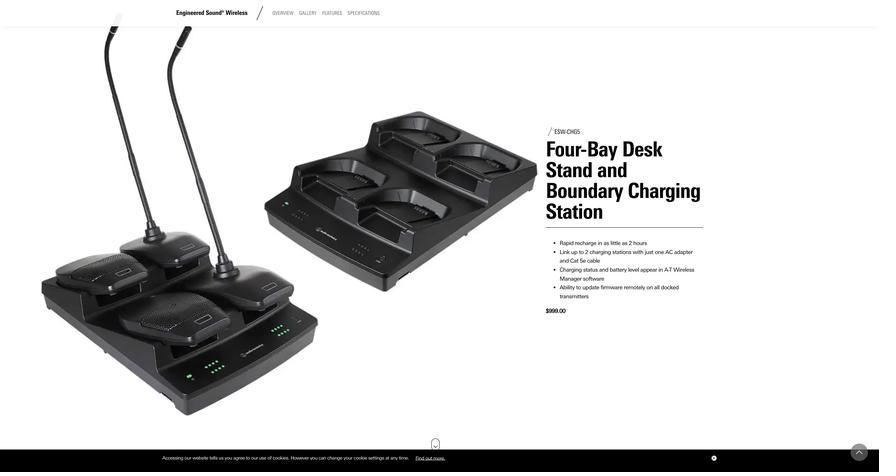 Task type: vqa. For each thing, say whether or not it's contained in the screenshot.
left "in"
yes



Task type: describe. For each thing, give the bounding box(es) containing it.
battery
[[610, 267, 627, 273]]

wireless inside rapid recharge in as little as 2 hours link up to 2 charging stations with just one ac adapter and cat 5e cable charging status and battery level appear in a-t wireless manager software ability to update firmware remotely on all docked transmitters
[[674, 267, 694, 273]]

all
[[654, 285, 660, 291]]

rapid
[[560, 240, 574, 247]]

of
[[268, 456, 272, 461]]

remotely
[[624, 285, 645, 291]]

adapter
[[674, 249, 693, 256]]

0 vertical spatial and
[[560, 258, 569, 265]]

gallery
[[299, 10, 317, 16]]

website
[[192, 456, 208, 461]]

specifications
[[348, 10, 380, 16]]

1 horizontal spatial and
[[599, 267, 608, 273]]

sound®
[[206, 9, 224, 17]]

accessing
[[162, 456, 183, 461]]

cat
[[570, 258, 579, 265]]

find
[[416, 456, 424, 461]]

cookie
[[354, 456, 367, 461]]

1 our from the left
[[184, 456, 191, 461]]

find out more.
[[416, 456, 445, 461]]

arrow up image
[[856, 450, 863, 456]]

overview
[[273, 10, 294, 16]]

up
[[571, 249, 578, 256]]

can
[[319, 456, 326, 461]]

update
[[583, 285, 599, 291]]

just
[[645, 249, 654, 256]]

settings
[[368, 456, 384, 461]]

with
[[633, 249, 643, 256]]

manager
[[560, 276, 582, 282]]

0 vertical spatial wireless
[[226, 9, 248, 17]]

cross image
[[712, 457, 715, 460]]

at
[[385, 456, 389, 461]]

divider line image
[[253, 6, 267, 20]]

0 vertical spatial to
[[579, 249, 584, 256]]

docked
[[661, 285, 679, 291]]

appear
[[640, 267, 657, 273]]

out
[[426, 456, 432, 461]]

agree
[[233, 456, 245, 461]]



Task type: locate. For each thing, give the bounding box(es) containing it.
in
[[598, 240, 602, 247], [659, 267, 663, 273]]

0 horizontal spatial 2
[[585, 249, 588, 256]]

as left little
[[604, 240, 609, 247]]

software
[[583, 276, 604, 282]]

any
[[390, 456, 398, 461]]

0 horizontal spatial as
[[604, 240, 609, 247]]

1 horizontal spatial our
[[251, 456, 258, 461]]

in up charging
[[598, 240, 602, 247]]

and down link
[[560, 258, 569, 265]]

little
[[611, 240, 621, 247]]

rapid recharge in as little as 2 hours link up to 2 charging stations with just one ac adapter and cat 5e cable charging status and battery level appear in a-t wireless manager software ability to update firmware remotely on all docked transmitters
[[560, 240, 694, 300]]

0 horizontal spatial and
[[560, 258, 569, 265]]

one
[[655, 249, 664, 256]]

0 horizontal spatial in
[[598, 240, 602, 247]]

as right little
[[622, 240, 627, 247]]

more.
[[433, 456, 445, 461]]

0 vertical spatial in
[[598, 240, 602, 247]]

1 vertical spatial to
[[576, 285, 581, 291]]

ac
[[665, 249, 673, 256]]

our left website
[[184, 456, 191, 461]]

charging
[[590, 249, 611, 256]]

1 vertical spatial 2
[[585, 249, 588, 256]]

status
[[583, 267, 598, 273]]

you left can
[[310, 456, 317, 461]]

to up transmitters
[[576, 285, 581, 291]]

2 our from the left
[[251, 456, 258, 461]]

t
[[670, 267, 672, 273]]

0 horizontal spatial our
[[184, 456, 191, 461]]

however
[[291, 456, 309, 461]]

us
[[219, 456, 223, 461]]

use
[[259, 456, 266, 461]]

cookies.
[[273, 456, 289, 461]]

and
[[560, 258, 569, 265], [599, 267, 608, 273]]

to
[[579, 249, 584, 256], [576, 285, 581, 291], [246, 456, 250, 461]]

1 horizontal spatial as
[[622, 240, 627, 247]]

charging
[[560, 267, 582, 273]]

5e
[[580, 258, 586, 265]]

a-
[[664, 267, 670, 273]]

time.
[[399, 456, 409, 461]]

in left a-
[[659, 267, 663, 273]]

$999.00
[[546, 308, 566, 315]]

recharge
[[575, 240, 596, 247]]

2 as from the left
[[622, 240, 627, 247]]

you
[[225, 456, 232, 461], [310, 456, 317, 461]]

accessing our website tells us you agree to our use of cookies. however you can change your cookie settings at any time.
[[162, 456, 410, 461]]

as
[[604, 240, 609, 247], [622, 240, 627, 247]]

1 horizontal spatial you
[[310, 456, 317, 461]]

1 vertical spatial wireless
[[674, 267, 694, 273]]

wireless right sound® on the left of page
[[226, 9, 248, 17]]

2 down recharge
[[585, 249, 588, 256]]

and right the status
[[599, 267, 608, 273]]

your
[[344, 456, 353, 461]]

hours
[[633, 240, 647, 247]]

1 as from the left
[[604, 240, 609, 247]]

wireless right t
[[674, 267, 694, 273]]

cable
[[587, 258, 600, 265]]

find out more. link
[[410, 453, 450, 464]]

our left use
[[251, 456, 258, 461]]

1 horizontal spatial in
[[659, 267, 663, 273]]

1 vertical spatial and
[[599, 267, 608, 273]]

transmitters
[[560, 293, 589, 300]]

ability
[[560, 285, 575, 291]]

0 horizontal spatial you
[[225, 456, 232, 461]]

2 you from the left
[[310, 456, 317, 461]]

level
[[628, 267, 639, 273]]

0 horizontal spatial wireless
[[226, 9, 248, 17]]

you right us
[[225, 456, 232, 461]]

engineered
[[176, 9, 204, 17]]

1 horizontal spatial 2
[[629, 240, 632, 247]]

firmware
[[601, 285, 623, 291]]

2 vertical spatial to
[[246, 456, 250, 461]]

change
[[327, 456, 342, 461]]

our
[[184, 456, 191, 461], [251, 456, 258, 461]]

to right agree
[[246, 456, 250, 461]]

on
[[647, 285, 653, 291]]

stations
[[612, 249, 631, 256]]

2
[[629, 240, 632, 247], [585, 249, 588, 256]]

1 horizontal spatial wireless
[[674, 267, 694, 273]]

2 left hours
[[629, 240, 632, 247]]

to right up
[[579, 249, 584, 256]]

1 you from the left
[[225, 456, 232, 461]]

wireless
[[226, 9, 248, 17], [674, 267, 694, 273]]

features
[[322, 10, 342, 16]]

engineered sound® wireless
[[176, 9, 248, 17]]

1 vertical spatial in
[[659, 267, 663, 273]]

tells
[[209, 456, 218, 461]]

link
[[560, 249, 570, 256]]

0 vertical spatial 2
[[629, 240, 632, 247]]



